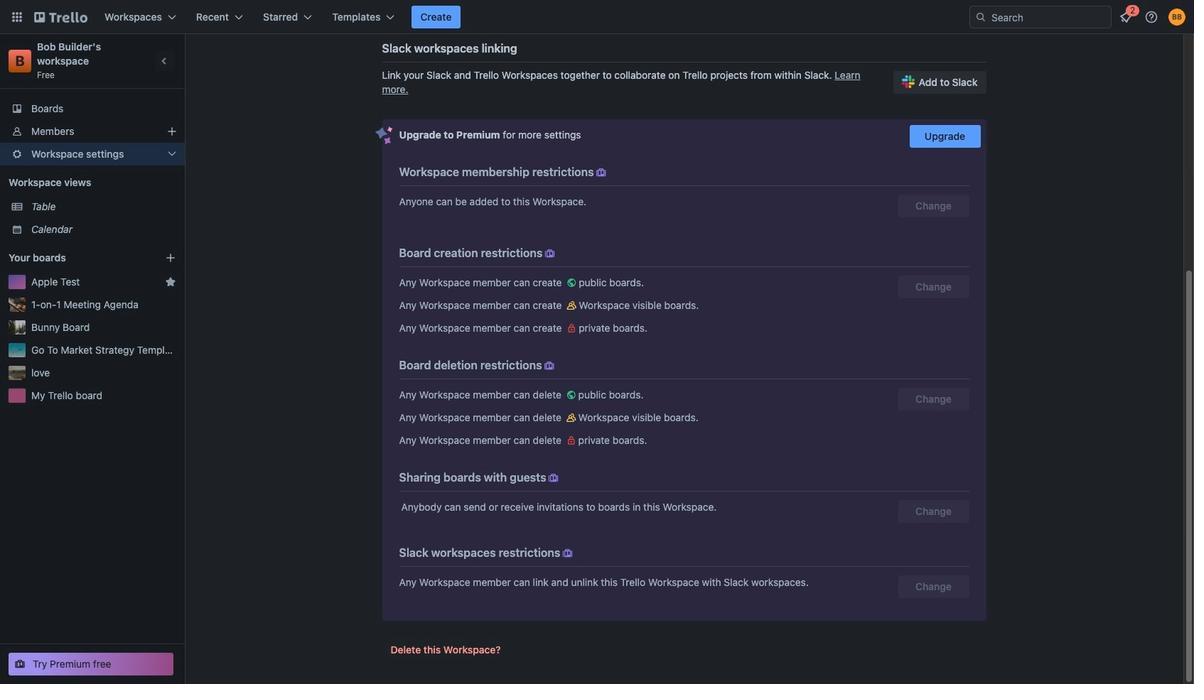 Task type: vqa. For each thing, say whether or not it's contained in the screenshot.
Add board icon
yes



Task type: describe. For each thing, give the bounding box(es) containing it.
starred icon image
[[165, 277, 176, 288]]

Search field
[[987, 6, 1111, 28]]

back to home image
[[34, 6, 87, 28]]

open information menu image
[[1145, 10, 1159, 24]]

workspace navigation collapse icon image
[[155, 51, 175, 71]]

search image
[[975, 11, 987, 23]]



Task type: locate. For each thing, give the bounding box(es) containing it.
sparkle image
[[375, 127, 393, 145]]

primary element
[[0, 0, 1194, 34]]

bob builder (bobbuilder40) image
[[1169, 9, 1186, 26]]

sm image
[[543, 247, 557, 261], [565, 299, 579, 313], [564, 411, 578, 425], [564, 434, 578, 448], [546, 471, 561, 486]]

2 notifications image
[[1118, 9, 1135, 26]]

sm image
[[594, 166, 608, 180], [565, 276, 579, 290], [565, 321, 579, 336], [542, 359, 556, 373], [564, 388, 578, 402], [561, 547, 575, 561]]

your boards with 6 items element
[[9, 250, 144, 267]]

add board image
[[165, 252, 176, 264]]



